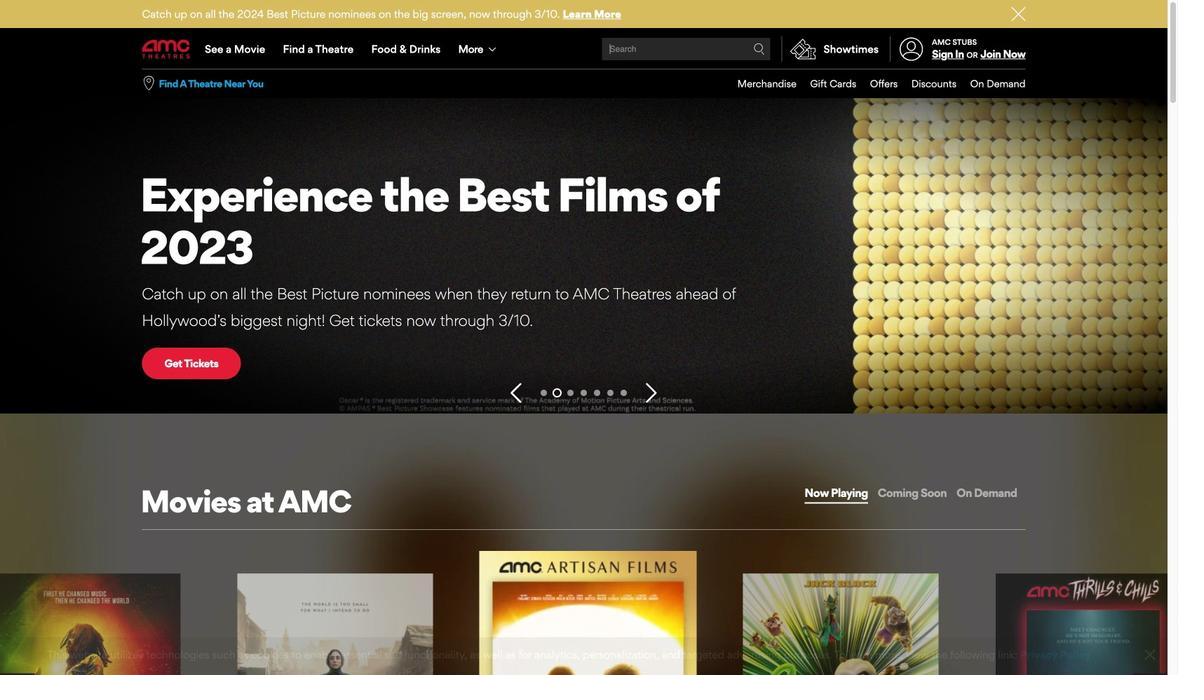 Task type: describe. For each thing, give the bounding box(es) containing it.
movie poster for imaginary image
[[996, 574, 1178, 675]]

cookie consent banner dialog
[[0, 637, 1168, 675]]

0 vertical spatial menu
[[142, 29, 1026, 69]]

4 menu item from the left
[[898, 69, 957, 98]]

1 menu item from the left
[[724, 69, 797, 98]]

5 menu item from the left
[[957, 69, 1026, 98]]

user profile image
[[892, 37, 931, 61]]

sign in or join amc stubs element
[[890, 29, 1026, 69]]

3 menu item from the left
[[856, 69, 898, 98]]



Task type: vqa. For each thing, say whether or not it's contained in the screenshot.
Theatres Link
no



Task type: locate. For each thing, give the bounding box(es) containing it.
amc logo image
[[142, 40, 191, 59], [142, 40, 191, 59]]

dialog
[[0, 0, 1178, 675]]

movie poster for kung fu panda 4 image
[[743, 574, 939, 675]]

menu
[[142, 29, 1026, 69], [724, 69, 1026, 98]]

1 vertical spatial menu
[[724, 69, 1026, 98]]

search the AMC website text field
[[608, 44, 754, 54]]

movie poster for cabrini image
[[237, 574, 433, 675]]

movie poster for bob marley: one love image
[[0, 574, 180, 675]]

best picture showcase image
[[0, 98, 1168, 414]]

menu item
[[724, 69, 797, 98], [797, 69, 856, 98], [856, 69, 898, 98], [898, 69, 957, 98], [957, 69, 1026, 98]]

2 menu item from the left
[[797, 69, 856, 98]]

movie poster for dune: part two image
[[479, 551, 697, 675]]

showtimes image
[[782, 36, 824, 62]]

submit search icon image
[[754, 43, 765, 55]]



